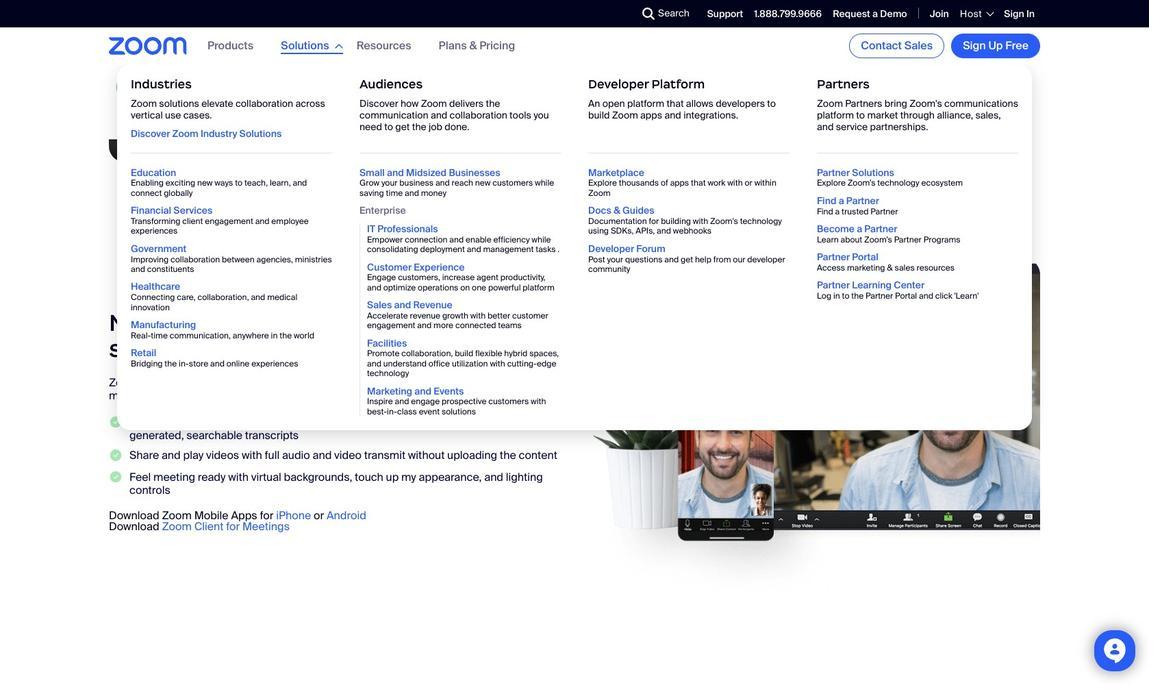 Task type: describe. For each thing, give the bounding box(es) containing it.
zoom inside zoom meetings for desktop and mobile provide the virtual meeting tools to make every meeting a great one.
[[109, 376, 139, 390]]

hybrid
[[505, 348, 528, 359]]

documentation
[[589, 216, 647, 227]]

note
[[409, 416, 432, 430]]

or inside the download zoom mobile apps for iphone or android download zoom client for meetings
[[314, 509, 324, 523]]

2 download from the top
[[109, 520, 159, 534]]

manufacturing link
[[131, 319, 196, 331]]

virtual inside feel meeting ready with virtual backgrounds, touch up my appearance, and lighting controls
[[251, 470, 282, 484]]

meetings inside the download zoom mobile apps for iphone or android download zoom client for meetings
[[243, 520, 290, 534]]

work
[[708, 178, 726, 189]]

meeting inside modernize your virtual meeting software
[[384, 308, 485, 338]]

collaboration inside the education enabling exciting new ways to teach, learn, and connect globally financial services transforming client engagement and employee experiences government improving collaboration between agencies, ministries and constituents healthcare connecting care, collaboration, and medical innovation manufacturing real-time communication, anywhere in the world retail bridging the in-store and online experiences
[[171, 254, 220, 265]]

resources button
[[357, 39, 412, 53]]

0 vertical spatial zoom's
[[848, 178, 876, 189]]

across
[[296, 97, 325, 110]]

adjusting
[[993, 36, 1039, 50]]

platform
[[652, 77, 705, 92]]

the left world
[[280, 330, 292, 341]]

audiences
[[360, 77, 423, 92]]

and up agent
[[467, 244, 482, 255]]

content
[[519, 449, 558, 463]]

sign in link
[[1005, 7, 1035, 20]]

lit
[[890, 36, 899, 50]]

and right apis,
[[657, 226, 672, 237]]

immersive
[[858, 3, 911, 17]]

zoom inside the partners zoom partners bring zoom's communications platform to market through alliance, sales, and service partnerships.
[[818, 97, 844, 110]]

uploading
[[448, 449, 498, 463]]

cutting-
[[508, 358, 537, 369]]

services
[[174, 204, 213, 217]]

collaboration inside industries zoom solutions elevate collaboration across vertical use cases. discover zoom industry solutions
[[236, 97, 293, 110]]

optimize
[[384, 282, 416, 293]]

within
[[755, 178, 777, 189]]

partner right trusted
[[871, 206, 899, 217]]

service
[[837, 120, 868, 133]]

productivity,
[[501, 272, 546, 283]]

0 vertical spatial partners
[[818, 77, 870, 92]]

0 vertical spatial customers
[[493, 178, 533, 189]]

up
[[989, 38, 1004, 53]]

partner up sales at top
[[895, 234, 922, 245]]

ways
[[215, 178, 233, 189]]

your inside 'marketplace explore thousands of apps that work with or within zoom docs & guides documentation for building with zoom's technology using sdks, apis, and webhooks developer forum post your questions and get help from our developer community'
[[607, 254, 624, 265]]

engage
[[367, 272, 396, 283]]

plans & pricing link
[[439, 39, 516, 53]]

from
[[714, 254, 732, 265]]

the left job
[[412, 120, 427, 133]]

partner up find a partner link
[[818, 166, 850, 179]]

iphone link
[[276, 509, 311, 523]]

and inside the partner solutions explore zoom's technology ecosystem find a partner find a trusted partner become a partner learn about zoom's partner programs partner portal access marketing & sales resources partner learning center log in to the partner portal and click 'learn'
[[920, 291, 934, 302]]

developers
[[716, 97, 766, 110]]

0 vertical spatial while
[[535, 178, 555, 189]]

partner learning center link
[[818, 279, 925, 291]]

partner down trusted
[[865, 223, 898, 235]]

technology inside the partner solutions explore zoom's technology ecosystem find a partner find a trusted partner become a partner learn about zoom's partner programs partner portal access marketing & sales resources partner learning center log in to the partner portal and click 'learn'
[[878, 178, 920, 189]]

on inside focus on your virtual meeting – click record to leave the note taking to zoom's auto- generated, searchable transcripts
[[163, 416, 176, 430]]

search image
[[643, 8, 655, 20]]

client
[[182, 216, 203, 227]]

building
[[661, 216, 691, 227]]

make inside try immersive view to make virtual meetings more engaging
[[952, 3, 980, 17]]

industries
[[131, 77, 192, 92]]

new inside small and midsized businesses grow your business and reach new customers while saving time and money enterprise it professionals empower connection and enable efficiency while consolidating deployment and management tasks . customer experience engage customers, increase agent productivity, and optimize operations on one powerful platform sales and revenue accelerate revenue growth with better customer engagement and more connected teams facilities promote collaboration, build flexible hybrid spaces, and understand office utilization with cutting-edge technology marketing and events inspire and engage prospective customers with best-in-class event solutions
[[475, 178, 491, 189]]

your right as
[[688, 24, 710, 39]]

explore inside the partner solutions explore zoom's technology ecosystem find a partner find a trusted partner become a partner learn about zoom's partner programs partner portal access marketing & sales resources partner learning center log in to the partner portal and click 'learn'
[[818, 178, 846, 189]]

integrations.
[[684, 109, 739, 121]]

transcripts
[[245, 429, 299, 443]]

time inside the education enabling exciting new ways to teach, learn, and connect globally financial services transforming client engagement and employee experiences government improving collaboration between agencies, ministries and constituents healthcare connecting care, collaboration, and medical innovation manufacturing real-time communication, anywhere in the world retail bridging the in-store and online experiences
[[151, 330, 168, 341]]

for right client
[[226, 520, 240, 534]]

and down 'revenue'
[[418, 320, 432, 331]]

constituents
[[147, 264, 194, 275]]

government link
[[131, 242, 187, 255]]

1 vertical spatial while
[[532, 234, 551, 245]]

meeting inside feel meeting ready with virtual backgrounds, touch up my appearance, and lighting controls
[[154, 470, 195, 484]]

zoom's inside the partners zoom partners bring zoom's communications platform to market through alliance, sales, and service partnerships.
[[910, 97, 943, 110]]

thousands
[[619, 178, 659, 189]]

demo
[[881, 7, 908, 20]]

enable
[[466, 234, 492, 245]]

to down prospective
[[468, 416, 478, 430]]

customers,
[[398, 272, 441, 283]]

solutions element
[[117, 64, 1033, 431]]

backgrounds,
[[284, 470, 352, 484]]

engagement inside the education enabling exciting new ways to teach, learn, and connect globally financial services transforming client engagement and employee experiences government improving collaboration between agencies, ministries and constituents healthcare connecting care, collaboration, and medical innovation manufacturing real-time communication, anywhere in the world retail bridging the in-store and online experiences
[[205, 216, 253, 227]]

discover inside audiences discover how zoom delivers the communication and collaboration tools you need to get the job done.
[[360, 97, 399, 110]]

meetings
[[841, 16, 888, 30]]

click inside focus on your virtual meeting – click record to leave the note taking to zoom's auto- generated, searchable transcripts
[[288, 416, 310, 430]]

and right questions
[[665, 254, 679, 265]]

to left the leave
[[349, 416, 359, 430]]

and inside the partners zoom partners bring zoom's communications platform to market through alliance, sales, and service partnerships.
[[818, 120, 834, 133]]

inspire
[[367, 396, 393, 407]]

and left medical on the top left
[[251, 292, 265, 303]]

1 vertical spatial zoom's
[[865, 234, 893, 245]]

meeting up focus
[[109, 389, 151, 403]]

teach,
[[245, 178, 268, 189]]

products button
[[208, 39, 254, 53]]

host button
[[961, 8, 994, 20]]

the inside focus on your virtual meeting – click record to leave the note taking to zoom's auto- generated, searchable transcripts
[[390, 416, 407, 430]]

virtual inside focus on your virtual meeting – click record to leave the note taking to zoom's auto- generated, searchable transcripts
[[202, 416, 233, 430]]

video
[[334, 449, 362, 463]]

midsized
[[406, 166, 447, 179]]

spaces,
[[530, 348, 559, 359]]

and left "employee" at the left top of the page
[[255, 216, 270, 227]]

0 horizontal spatial portal
[[853, 251, 879, 263]]

questions
[[626, 254, 663, 265]]

connecting
[[131, 292, 175, 303]]

improving
[[131, 254, 169, 265]]

and down optimize
[[394, 299, 411, 311]]

the inside the partner solutions explore zoom's technology ecosystem find a partner find a trusted partner become a partner learn about zoom's partner programs partner portal access marketing & sales resources partner learning center log in to the partner portal and click 'learn'
[[852, 291, 864, 302]]

0 horizontal spatial &
[[470, 39, 477, 53]]

your inside modernize your virtual meeting software
[[241, 308, 296, 338]]

meeting up engage
[[401, 376, 443, 390]]

marketplace
[[589, 166, 645, 179]]

the left content
[[500, 449, 516, 463]]

to inside the partner solutions explore zoom's technology ecosystem find a partner find a trusted partner become a partner learn about zoom's partner programs partner portal access marketing & sales resources partner learning center log in to the partner portal and click 'learn'
[[843, 291, 850, 302]]

or inside 'marketplace explore thousands of apps that work with or within zoom docs & guides documentation for building with zoom's technology using sdks, apis, and webhooks developer forum post your questions and get help from our developer community'
[[745, 178, 753, 189]]

sales inside small and midsized businesses grow your business and reach new customers while saving time and money enterprise it professionals empower connection and enable efficiency while consolidating deployment and management tasks . customer experience engage customers, increase agent productivity, and optimize operations on one powerful platform sales and revenue accelerate revenue growth with better customer engagement and more connected teams facilities promote collaboration, build flexible hybrid spaces, and understand office utilization with cutting-edge technology marketing and events inspire and engage prospective customers with best-in-class event solutions
[[367, 299, 392, 311]]

pricing
[[480, 39, 516, 53]]

flexible
[[476, 348, 503, 359]]

empower
[[367, 234, 403, 245]]

in inside the partner solutions explore zoom's technology ecosystem find a partner find a trusted partner become a partner learn about zoom's partner programs partner portal access marketing & sales resources partner learning center log in to the partner portal and click 'learn'
[[834, 291, 841, 302]]

get inside 'marketplace explore thousands of apps that work with or within zoom docs & guides documentation for building with zoom's technology using sdks, apis, and webhooks developer forum post your questions and get help from our developer community'
[[681, 254, 694, 265]]

meeting inside focus on your virtual meeting – click record to leave the note taking to zoom's auto- generated, searchable transcripts
[[235, 416, 277, 430]]

meetings inside zoom meetings for desktop and mobile provide the virtual meeting tools to make every meeting a great one.
[[141, 376, 189, 390]]

and left optimize
[[367, 282, 382, 293]]

tasks
[[536, 244, 556, 255]]

with down every
[[531, 396, 547, 407]]

done.
[[445, 120, 470, 133]]

& inside 'marketplace explore thousands of apps that work with or within zoom docs & guides documentation for building with zoom's technology using sdks, apis, and webhooks developer forum post your questions and get help from our developer community'
[[614, 204, 621, 217]]

sales
[[895, 262, 915, 273]]

experience
[[414, 261, 465, 273]]

manufacturing
[[131, 319, 196, 331]]

developer forum link
[[589, 242, 666, 255]]

android link
[[327, 509, 367, 523]]

2 find from the top
[[818, 206, 834, 217]]

and inside feel meeting ready with virtual backgrounds, touch up my appearance, and lighting controls
[[485, 470, 504, 484]]

engagement inside small and midsized businesses grow your business and reach new customers while saving time and money enterprise it professionals empower connection and enable efficiency while consolidating deployment and management tasks . customer experience engage customers, increase agent productivity, and optimize operations on one powerful platform sales and revenue accelerate revenue growth with better customer engagement and more connected teams facilities promote collaboration, build flexible hybrid spaces, and understand office utilization with cutting-edge technology marketing and events inspire and engage prospective customers with best-in-class event solutions
[[367, 320, 416, 331]]

and inside audiences discover how zoom delivers the communication and collaboration tools you need to get the job done.
[[431, 109, 448, 121]]

to inside zoom meetings for desktop and mobile provide the virtual meeting tools to make every meeting a great one.
[[473, 376, 483, 390]]

with left the better
[[471, 310, 486, 321]]

build inside developer platform an open platform that allows developers to build zoom apps and integrations.
[[589, 109, 610, 121]]

increase
[[443, 272, 475, 283]]

products
[[208, 39, 254, 53]]

solutions inside the partner solutions explore zoom's technology ecosystem find a partner find a trusted partner become a partner learn about zoom's partner programs partner portal access marketing & sales resources partner learning center log in to the partner portal and click 'learn'
[[853, 166, 895, 179]]

1 vertical spatial customers
[[489, 396, 529, 407]]

your inside focus on your virtual meeting – click record to leave the note taking to zoom's auto- generated, searchable transcripts
[[178, 416, 200, 430]]

solutions inside industries zoom solutions elevate collaboration across vertical use cases. discover zoom industry solutions
[[240, 127, 282, 140]]

access
[[818, 262, 846, 273]]

in- inside small and midsized businesses grow your business and reach new customers while saving time and money enterprise it professionals empower connection and enable efficiency while consolidating deployment and management tasks . customer experience engage customers, increase agent productivity, and optimize operations on one powerful platform sales and revenue accelerate revenue growth with better customer engagement and more connected teams facilities promote collaboration, build flexible hybrid spaces, and understand office utilization with cutting-edge technology marketing and events inspire and engage prospective customers with best-in-class event solutions
[[387, 406, 397, 417]]

partner down access
[[818, 279, 850, 291]]

that for marketplace
[[691, 178, 706, 189]]

zoom inside developer platform an open platform that allows developers to build zoom apps and integrations.
[[612, 109, 639, 121]]

my
[[402, 470, 417, 484]]

learn,
[[270, 178, 291, 189]]

'learn'
[[955, 291, 979, 302]]

and up backgrounds,
[[313, 449, 332, 463]]

plans
[[439, 39, 467, 53]]

1 vertical spatial experiences
[[252, 358, 298, 369]]

partner down marketing
[[866, 291, 894, 302]]

growth
[[443, 310, 469, 321]]

meetings software image
[[589, 259, 1041, 598]]

sign up free link
[[952, 34, 1041, 58]]

apps inside developer platform an open platform that allows developers to build zoom apps and integrations.
[[641, 109, 663, 121]]

teams
[[498, 320, 522, 331]]

advanced
[[841, 49, 890, 64]]

more inside try immersive view to make virtual meetings more engaging
[[891, 16, 917, 30]]

transmit
[[364, 449, 406, 463]]

and inside zoom meetings for desktop and mobile provide the virtual meeting tools to make every meeting a great one.
[[251, 376, 270, 390]]

for inside 'marketplace explore thousands of apps that work with or within zoom docs & guides documentation for building with zoom's technology using sdks, apis, and webhooks developer forum post your questions and get help from our developer community'
[[649, 216, 659, 227]]

sign in
[[1005, 7, 1035, 20]]

a inside zoom meetings for desktop and mobile provide the virtual meeting tools to make every meeting a great one.
[[153, 389, 159, 403]]

utilization
[[452, 358, 488, 369]]

sales,
[[976, 109, 1002, 121]]

zoom inside audiences discover how zoom delivers the communication and collaboration tools you need to get the job done.
[[421, 97, 447, 110]]

solutions inside small and midsized businesses grow your business and reach new customers while saving time and money enterprise it professionals empower connection and enable efficiency while consolidating deployment and management tasks . customer experience engage customers, increase agent productivity, and optimize operations on one powerful platform sales and revenue accelerate revenue growth with better customer engagement and more connected teams facilities promote collaboration, build flexible hybrid spaces, and understand office utilization with cutting-edge technology marketing and events inspire and engage prospective customers with best-in-class event solutions
[[442, 406, 476, 417]]

retail link
[[131, 347, 156, 359]]

cases.
[[183, 109, 212, 121]]

government
[[131, 242, 187, 255]]

apps inside 'marketplace explore thousands of apps that work with or within zoom docs & guides documentation for building with zoom's technology using sdks, apis, and webhooks developer forum post your questions and get help from our developer community'
[[671, 178, 690, 189]]

and up healthcare 'link'
[[131, 264, 145, 275]]

1 download from the top
[[109, 509, 159, 523]]

developer inside developer platform an open platform that allows developers to build zoom apps and integrations.
[[589, 77, 649, 92]]

to inside audiences discover how zoom delivers the communication and collaboration tools you need to get the job done.
[[385, 120, 393, 133]]

partner portal link
[[818, 251, 879, 263]]

the right delivers
[[486, 97, 501, 110]]

on inside small and midsized businesses grow your business and reach new customers while saving time and money enterprise it professionals empower connection and enable efficiency while consolidating deployment and management tasks . customer experience engage customers, increase agent productivity, and optimize operations on one powerful platform sales and revenue accelerate revenue growth with better customer engagement and more connected teams facilities promote collaboration, build flexible hybrid spaces, and understand office utilization with cutting-edge technology marketing and events inspire and engage prospective customers with best-in-class event solutions
[[461, 282, 470, 293]]

taking
[[434, 416, 465, 430]]

tools inside audiences discover how zoom delivers the communication and collaboration tools you need to get the job done.
[[510, 109, 532, 121]]

and left "play"
[[162, 449, 181, 463]]

great
[[162, 389, 188, 403]]

promote
[[367, 348, 400, 359]]

and left the reach
[[436, 178, 450, 189]]

share and play videos with full audio and video transmit without uploading the content
[[130, 449, 558, 463]]



Task type: vqa. For each thing, say whether or not it's contained in the screenshot.
the topmost the Zoom
no



Task type: locate. For each thing, give the bounding box(es) containing it.
deployment
[[420, 244, 465, 255]]

1 vertical spatial portal
[[896, 291, 918, 302]]

more inside small and midsized businesses grow your business and reach new customers while saving time and money enterprise it professionals empower connection and enable efficiency while consolidating deployment and management tasks . customer experience engage customers, increase agent productivity, and optimize operations on one powerful platform sales and revenue accelerate revenue growth with better customer engagement and more connected teams facilities promote collaboration, build flexible hybrid spaces, and understand office utilization with cutting-edge technology marketing and events inspire and engage prospective customers with best-in-class event solutions
[[434, 320, 454, 331]]

communication
[[360, 109, 429, 121]]

partners down advanced
[[818, 77, 870, 92]]

0 horizontal spatial get
[[396, 120, 410, 133]]

trusted
[[842, 206, 869, 217]]

1 horizontal spatial tools
[[510, 109, 532, 121]]

0 horizontal spatial sales
[[367, 299, 392, 311]]

click inside the partner solutions explore zoom's technology ecosystem find a partner find a trusted partner become a partner learn about zoom's partner programs partner portal access marketing & sales resources partner learning center log in to the partner portal and click 'learn'
[[936, 291, 953, 302]]

generated,
[[130, 429, 184, 443]]

discover
[[360, 97, 399, 110], [131, 127, 170, 140]]

partner solutions explore zoom's technology ecosystem find a partner find a trusted partner become a partner learn about zoom's partner programs partner portal access marketing & sales resources partner learning center log in to the partner portal and click 'learn'
[[818, 166, 979, 302]]

1 vertical spatial discover
[[131, 127, 170, 140]]

2 horizontal spatial collaboration
[[450, 109, 508, 121]]

the inside zoom meetings for desktop and mobile provide the virtual meeting tools to make every meeting a great one.
[[349, 376, 366, 390]]

1 vertical spatial in
[[834, 291, 841, 302]]

download zoom mobile apps for iphone or android download zoom client for meetings
[[109, 509, 367, 534]]

collaboration, inside small and midsized businesses grow your business and reach new customers while saving time and money enterprise it professionals empower connection and enable efficiency while consolidating deployment and management tasks . customer experience engage customers, increase agent productivity, and optimize operations on one powerful platform sales and revenue accelerate revenue growth with better customer engagement and more connected teams facilities promote collaboration, build flexible hybrid spaces, and understand office utilization with cutting-edge technology marketing and events inspire and engage prospective customers with best-in-class event solutions
[[402, 348, 453, 359]]

zoom's right about
[[865, 234, 893, 245]]

1 horizontal spatial portal
[[896, 291, 918, 302]]

0 vertical spatial or
[[745, 178, 753, 189]]

elevate
[[202, 97, 233, 110]]

& right plans
[[470, 39, 477, 53]]

for left building
[[649, 216, 659, 227]]

1 vertical spatial click
[[288, 416, 310, 430]]

zoom's
[[910, 97, 943, 110], [711, 216, 739, 227]]

1 horizontal spatial click
[[936, 291, 953, 302]]

0 horizontal spatial discover
[[131, 127, 170, 140]]

0 horizontal spatial share
[[130, 449, 159, 463]]

solutions
[[159, 97, 199, 110], [442, 406, 476, 417]]

post
[[589, 254, 606, 265]]

new inside the education enabling exciting new ways to teach, learn, and connect globally financial services transforming client engagement and employee experiences government improving collaboration between agencies, ministries and constituents healthcare connecting care, collaboration, and medical innovation manufacturing real-time communication, anywhere in the world retail bridging the in-store and online experiences
[[197, 178, 213, 189]]

2 horizontal spatial &
[[888, 262, 893, 273]]

lighting inside feel meeting ready with virtual backgrounds, touch up my appearance, and lighting controls
[[506, 470, 543, 484]]

engagement right client
[[205, 216, 253, 227]]

to right log
[[843, 291, 850, 302]]

and left delivers
[[431, 109, 448, 121]]

container image
[[589, 26, 602, 39]]

0 horizontal spatial in-
[[179, 358, 189, 369]]

meeting down the operations
[[384, 308, 485, 338]]

the right the bridging
[[165, 358, 177, 369]]

collaboration, right care,
[[198, 292, 249, 303]]

0 horizontal spatial make
[[485, 376, 513, 390]]

1 vertical spatial on
[[163, 416, 176, 430]]

share for share slides as your virtual background
[[609, 24, 639, 39]]

collaboration left across
[[236, 97, 293, 110]]

experiences
[[131, 226, 178, 237], [252, 358, 298, 369]]

click right – on the left bottom of page
[[288, 416, 310, 430]]

1 horizontal spatial new
[[475, 178, 491, 189]]

2 horizontal spatial in
[[901, 36, 910, 50]]

try immersive view to make virtual meetings more engaging
[[841, 3, 1012, 30]]

to inside the partners zoom partners bring zoom's communications platform to market through alliance, sales, and service partnerships.
[[857, 109, 866, 121]]

webhooks
[[674, 226, 712, 237]]

1 horizontal spatial in-
[[387, 406, 397, 417]]

that down platform
[[667, 97, 684, 110]]

zoom logo image
[[109, 37, 187, 55]]

partner down learn
[[818, 251, 850, 263]]

0 horizontal spatial engagement
[[205, 216, 253, 227]]

0 vertical spatial solutions
[[281, 39, 329, 53]]

0 vertical spatial meetings
[[141, 376, 189, 390]]

1 find from the top
[[818, 194, 837, 207]]

in- inside the education enabling exciting new ways to teach, learn, and connect globally financial services transforming client engagement and employee experiences government improving collaboration between agencies, ministries and constituents healthcare connecting care, collaboration, and medical innovation manufacturing real-time communication, anywhere in the world retail bridging the in-store and online experiences
[[179, 358, 189, 369]]

that inside developer platform an open platform that allows developers to build zoom apps and integrations.
[[667, 97, 684, 110]]

class
[[397, 406, 417, 417]]

explore inside 'marketplace explore thousands of apps that work with or within zoom docs & guides documentation for building with zoom's technology using sdks, apis, and webhooks developer forum post your questions and get help from our developer community'
[[589, 178, 617, 189]]

0 vertical spatial tools
[[510, 109, 532, 121]]

partnerships.
[[871, 120, 929, 133]]

2 developer from the top
[[589, 242, 635, 255]]

and right inspire
[[395, 396, 409, 407]]

1 horizontal spatial solutions
[[442, 406, 476, 417]]

virtual inside zoom meetings for desktop and mobile provide the virtual meeting tools to make every meeting a great one.
[[368, 376, 399, 390]]

meeting
[[384, 308, 485, 338], [401, 376, 443, 390], [109, 389, 151, 403], [235, 416, 277, 430], [154, 470, 195, 484]]

while up tasks
[[535, 178, 555, 189]]

1 horizontal spatial share
[[609, 24, 639, 39]]

0 vertical spatial engagement
[[205, 216, 253, 227]]

1 vertical spatial technology
[[741, 216, 783, 227]]

0 vertical spatial sign
[[1005, 7, 1025, 20]]

with down videos
[[228, 470, 249, 484]]

None search field
[[593, 3, 646, 25]]

developer down sdks,
[[589, 242, 635, 255]]

find
[[818, 194, 837, 207], [818, 206, 834, 217]]

discover inside industries zoom solutions elevate collaboration across vertical use cases. discover zoom industry solutions
[[131, 127, 170, 140]]

agencies,
[[257, 254, 293, 265]]

virtual inside modernize your virtual meeting software
[[301, 308, 378, 338]]

that for developer
[[667, 97, 684, 110]]

0 vertical spatial in
[[901, 36, 910, 50]]

and right learn,
[[293, 178, 307, 189]]

1 developer from the top
[[589, 77, 649, 92]]

1 explore from the left
[[589, 178, 617, 189]]

1 horizontal spatial collaboration,
[[402, 348, 453, 359]]

0 vertical spatial solutions
[[159, 97, 199, 110]]

one.
[[191, 389, 212, 403]]

that
[[667, 97, 684, 110], [691, 178, 706, 189]]

tools left 'you'
[[510, 109, 532, 121]]

zoom's right bring
[[910, 97, 943, 110]]

on left "one"
[[461, 282, 470, 293]]

0 horizontal spatial click
[[288, 416, 310, 430]]

transforming
[[131, 216, 181, 227]]

2 vertical spatial technology
[[367, 368, 409, 379]]

better
[[488, 310, 511, 321]]

guides
[[623, 204, 655, 217]]

1 horizontal spatial apps
[[671, 178, 690, 189]]

modernize your virtual meeting software
[[109, 308, 485, 364]]

it professionals link
[[367, 223, 438, 235]]

zoom's inside focus on your virtual meeting – click record to leave the note taking to zoom's auto- generated, searchable transcripts
[[480, 416, 517, 430]]

1 vertical spatial lighting
[[506, 470, 543, 484]]

technology down within
[[741, 216, 783, 227]]

and left allows
[[665, 109, 682, 121]]

portal down sales at top
[[896, 291, 918, 302]]

share up the 'feel'
[[130, 449, 159, 463]]

discover down audiences
[[360, 97, 399, 110]]

click
[[936, 291, 953, 302], [288, 416, 310, 430]]

understand
[[384, 358, 427, 369]]

how
[[401, 97, 419, 110]]

make
[[952, 3, 980, 17], [485, 376, 513, 390]]

any
[[913, 36, 930, 50]]

0 vertical spatial discover
[[360, 97, 399, 110]]

0 horizontal spatial explore
[[589, 178, 617, 189]]

join link
[[930, 7, 950, 20]]

view
[[913, 3, 937, 17]]

plans & pricing
[[439, 39, 516, 53]]

0 vertical spatial zoom's
[[910, 97, 943, 110]]

0 vertical spatial &
[[470, 39, 477, 53]]

to
[[688, 3, 698, 17], [939, 3, 949, 17], [768, 97, 777, 110], [857, 109, 866, 121], [385, 120, 393, 133], [235, 178, 243, 189], [843, 291, 850, 302], [473, 376, 483, 390], [349, 416, 359, 430], [468, 416, 478, 430]]

community
[[589, 264, 631, 275]]

virtual inside try immersive view to make virtual meetings more engaging
[[982, 3, 1012, 17]]

or
[[745, 178, 753, 189], [314, 509, 324, 523]]

0 vertical spatial lighting
[[893, 49, 930, 64]]

platform inside developer platform an open platform that allows developers to build zoom apps and integrations.
[[628, 97, 665, 110]]

with left cutting-
[[490, 358, 506, 369]]

vertical
[[131, 109, 163, 121]]

employee
[[272, 216, 309, 227]]

technology inside 'marketplace explore thousands of apps that work with or within zoom docs & guides documentation for building with zoom's technology using sdks, apis, and webhooks developer forum post your questions and get help from our developer community'
[[741, 216, 783, 227]]

log
[[818, 291, 832, 302]]

developer up 'open'
[[589, 77, 649, 92]]

in- down marketing
[[387, 406, 397, 417]]

get left help
[[681, 254, 694, 265]]

get down how
[[396, 120, 410, 133]]

0 vertical spatial sales
[[905, 38, 933, 53]]

ministries
[[295, 254, 332, 265]]

more down 'revenue'
[[434, 320, 454, 331]]

and left service
[[818, 120, 834, 133]]

make inside zoom meetings for desktop and mobile provide the virtual meeting tools to make every meeting a great one.
[[485, 376, 513, 390]]

1 horizontal spatial more
[[891, 16, 917, 30]]

globally
[[164, 188, 193, 199]]

0 horizontal spatial experiences
[[131, 226, 178, 237]]

and up event
[[415, 385, 432, 397]]

consolidating
[[367, 244, 419, 255]]

new left the ways
[[197, 178, 213, 189]]

the right provide
[[349, 376, 366, 390]]

on right focus
[[163, 416, 176, 430]]

1 horizontal spatial explore
[[818, 178, 846, 189]]

1 vertical spatial partners
[[846, 97, 883, 110]]

experiences up government
[[131, 226, 178, 237]]

in- down 'communication,'
[[179, 358, 189, 369]]

0 horizontal spatial new
[[197, 178, 213, 189]]

build right 'you'
[[589, 109, 610, 121]]

1 vertical spatial or
[[314, 509, 324, 523]]

time inside small and midsized businesses grow your business and reach new customers while saving time and money enterprise it professionals empower connection and enable efficiency while consolidating deployment and management tasks . customer experience engage customers, increase agent productivity, and optimize operations on one powerful platform sales and revenue accelerate revenue growth with better customer engagement and more connected teams facilities promote collaboration, build flexible hybrid spaces, and understand office utilization with cutting-edge technology marketing and events inspire and engage prospective customers with best-in-class event solutions
[[386, 188, 403, 199]]

play
[[183, 449, 204, 463]]

the down marketing
[[852, 291, 864, 302]]

build left flexible
[[455, 348, 474, 359]]

1 vertical spatial share
[[130, 449, 159, 463]]

sign left up
[[964, 38, 987, 53]]

with inside feel meeting ready with virtual backgrounds, touch up my appearance, and lighting controls
[[228, 470, 249, 484]]

slides
[[641, 24, 671, 39]]

to inside the education enabling exciting new ways to teach, learn, and connect globally financial services transforming client engagement and employee experiences government improving collaboration between agencies, ministries and constituents healthcare connecting care, collaboration, and medical innovation manufacturing real-time communication, anywhere in the world retail bridging the in-store and online experiences
[[235, 178, 243, 189]]

1 vertical spatial more
[[434, 320, 454, 331]]

and left mobile
[[251, 376, 270, 390]]

1 horizontal spatial &
[[614, 204, 621, 217]]

the left note
[[390, 416, 407, 430]]

0 horizontal spatial collaboration,
[[198, 292, 249, 303]]

your right post
[[607, 254, 624, 265]]

zoom meetings for desktop and mobile provide the virtual meeting tools to make every meeting a great one.
[[109, 376, 542, 403]]

in inside look well lit in any situation by adjusting advanced lighting
[[901, 36, 910, 50]]

technology up marketing
[[367, 368, 409, 379]]

2 vertical spatial solutions
[[853, 166, 895, 179]]

1 vertical spatial zoom's
[[711, 216, 739, 227]]

and left "money"
[[405, 188, 419, 199]]

sign left in
[[1005, 7, 1025, 20]]

while left "."
[[532, 234, 551, 245]]

money
[[421, 188, 447, 199]]

our
[[733, 254, 746, 265]]

education
[[131, 166, 176, 179]]

education link
[[131, 166, 176, 179]]

platform left market
[[818, 109, 855, 121]]

explore up docs
[[589, 178, 617, 189]]

your down one.
[[178, 416, 200, 430]]

download
[[109, 509, 159, 523], [109, 520, 159, 534]]

or left within
[[745, 178, 753, 189]]

without
[[408, 449, 445, 463]]

solutions up find a partner link
[[853, 166, 895, 179]]

developer platform an open platform that allows developers to build zoom apps and integrations.
[[589, 77, 777, 121]]

your down medical on the top left
[[241, 308, 296, 338]]

one
[[472, 282, 487, 293]]

and right 'store'
[[210, 358, 225, 369]]

meeting down "play"
[[154, 470, 195, 484]]

2 new from the left
[[475, 178, 491, 189]]

zoom client for meetings link
[[162, 520, 290, 534]]

1 vertical spatial tools
[[445, 376, 470, 390]]

1 vertical spatial in-
[[387, 406, 397, 417]]

1 new from the left
[[197, 178, 213, 189]]

0 vertical spatial share
[[609, 24, 639, 39]]

solutions
[[281, 39, 329, 53], [240, 127, 282, 140], [853, 166, 895, 179]]

0 horizontal spatial zoom's
[[711, 216, 739, 227]]

world
[[294, 330, 315, 341]]

1 vertical spatial solutions
[[442, 406, 476, 417]]

mobile
[[272, 376, 307, 390]]

in right anywhere
[[271, 330, 278, 341]]

technology inside small and midsized businesses grow your business and reach new customers while saving time and money enterprise it professionals empower connection and enable efficiency while consolidating deployment and management tasks . customer experience engage customers, increase agent productivity, and optimize operations on one powerful platform sales and revenue accelerate revenue growth with better customer engagement and more connected teams facilities promote collaboration, build flexible hybrid spaces, and understand office utilization with cutting-edge technology marketing and events inspire and engage prospective customers with best-in-class event solutions
[[367, 368, 409, 379]]

sign for sign in
[[1005, 7, 1025, 20]]

in right lit
[[901, 36, 910, 50]]

0 horizontal spatial sign
[[964, 38, 987, 53]]

0 horizontal spatial that
[[667, 97, 684, 110]]

share down more
[[609, 24, 639, 39]]

sales and revenue link
[[367, 299, 453, 311]]

new right the reach
[[475, 178, 491, 189]]

to left let
[[688, 3, 698, 17]]

and down uploading
[[485, 470, 504, 484]]

1.888.799.9666 link
[[755, 7, 822, 20]]

in inside the education enabling exciting new ways to teach, learn, and connect globally financial services transforming client engagement and employee experiences government improving collaboration between agencies, ministries and constituents healthcare connecting care, collaboration, and medical innovation manufacturing real-time communication, anywhere in the world retail bridging the in-store and online experiences
[[271, 330, 278, 341]]

for right apps
[[260, 509, 274, 523]]

tools inside zoom meetings for desktop and mobile provide the virtual meeting tools to make every meeting a great one.
[[445, 376, 470, 390]]

& inside the partner solutions explore zoom's technology ecosystem find a partner find a trusted partner become a partner learn about zoom's partner programs partner portal access marketing & sales resources partner learning center log in to the partner portal and click 'learn'
[[888, 262, 893, 273]]

and inside developer platform an open platform that allows developers to build zoom apps and integrations.
[[665, 109, 682, 121]]

facilities
[[367, 337, 407, 349]]

1 vertical spatial solutions
[[240, 127, 282, 140]]

collaboration inside audiences discover how zoom delivers the communication and collaboration tools you need to get the job done.
[[450, 109, 508, 121]]

to inside try immersive view to make virtual meetings more engaging
[[939, 3, 949, 17]]

up
[[386, 470, 399, 484]]

zoom's up from
[[711, 216, 739, 227]]

and right small
[[387, 166, 404, 179]]

0 horizontal spatial platform
[[523, 282, 555, 293]]

prospective
[[442, 396, 487, 407]]

1 horizontal spatial experiences
[[252, 358, 298, 369]]

with right work
[[728, 178, 743, 189]]

1 vertical spatial sales
[[367, 299, 392, 311]]

1 vertical spatial &
[[614, 204, 621, 217]]

zoom
[[131, 97, 157, 110], [421, 97, 447, 110], [818, 97, 844, 110], [612, 109, 639, 121], [172, 127, 199, 140], [589, 188, 611, 199], [109, 376, 139, 390], [162, 509, 192, 523], [162, 520, 192, 534]]

ready
[[198, 470, 226, 484]]

communications
[[945, 97, 1019, 110]]

on
[[461, 282, 470, 293], [163, 416, 176, 430]]

1 horizontal spatial technology
[[741, 216, 783, 227]]

1 vertical spatial collaboration,
[[402, 348, 453, 359]]

1 horizontal spatial in
[[834, 291, 841, 302]]

engage
[[411, 396, 440, 407]]

platform up customer
[[523, 282, 555, 293]]

to right the ways
[[235, 178, 243, 189]]

1 vertical spatial time
[[151, 330, 168, 341]]

lighting inside look well lit in any situation by adjusting advanced lighting
[[893, 49, 930, 64]]

search image
[[643, 8, 655, 20]]

1 horizontal spatial meetings
[[243, 520, 290, 534]]

with right building
[[693, 216, 709, 227]]

for inside zoom meetings for desktop and mobile provide the virtual meeting tools to make every meeting a great one.
[[191, 376, 205, 390]]

platform inside small and midsized businesses grow your business and reach new customers while saving time and money enterprise it professionals empower connection and enable efficiency while consolidating deployment and management tasks . customer experience engage customers, increase agent productivity, and optimize operations on one powerful platform sales and revenue accelerate revenue growth with better customer engagement and more connected teams facilities promote collaboration, build flexible hybrid spaces, and understand office utilization with cutting-edge technology marketing and events inspire and engage prospective customers with best-in-class event solutions
[[523, 282, 555, 293]]

delivers
[[450, 97, 484, 110]]

1.888.799.9666
[[755, 7, 822, 20]]

marketplace link
[[589, 166, 645, 179]]

0 horizontal spatial apps
[[641, 109, 663, 121]]

or right iphone
[[314, 509, 324, 523]]

1 horizontal spatial platform
[[628, 97, 665, 110]]

support link
[[708, 7, 744, 20]]

make left every
[[485, 376, 513, 390]]

with left full at bottom left
[[242, 449, 262, 463]]

contact
[[862, 38, 903, 53]]

your right let
[[715, 3, 737, 17]]

and down facilities link
[[367, 358, 382, 369]]

your inside small and midsized businesses grow your business and reach new customers while saving time and money enterprise it professionals empower connection and enable efficiency while consolidating deployment and management tasks . customer experience engage customers, increase agent productivity, and optimize operations on one powerful platform sales and revenue accelerate revenue growth with better customer engagement and more connected teams facilities promote collaboration, build flexible hybrid spaces, and understand office utilization with cutting-edge technology marketing and events inspire and engage prospective customers with best-in-class event solutions
[[382, 178, 398, 189]]

explore up find a partner link
[[818, 178, 846, 189]]

marketing and events link
[[367, 385, 464, 397]]

new
[[197, 178, 213, 189], [475, 178, 491, 189]]

1 horizontal spatial build
[[589, 109, 610, 121]]

event
[[419, 406, 440, 417]]

and left enable
[[450, 234, 464, 245]]

0 horizontal spatial in
[[271, 330, 278, 341]]

1 vertical spatial build
[[455, 348, 474, 359]]

programs
[[924, 234, 961, 245]]

1 horizontal spatial sign
[[1005, 7, 1025, 20]]

2 explore from the left
[[818, 178, 846, 189]]

developer inside 'marketplace explore thousands of apps that work with or within zoom docs & guides documentation for building with zoom's technology using sdks, apis, and webhooks developer forum post your questions and get help from our developer community'
[[589, 242, 635, 255]]

share for share and play videos with full audio and video transmit without uploading the content
[[130, 449, 159, 463]]

2 vertical spatial zoom's
[[480, 416, 517, 430]]

0 horizontal spatial collaboration
[[171, 254, 220, 265]]

healthcare link
[[131, 280, 180, 293]]

more reactions to let your feelings show
[[609, 3, 808, 17]]

1 horizontal spatial that
[[691, 178, 706, 189]]

1 horizontal spatial get
[[681, 254, 694, 265]]

0 vertical spatial in-
[[179, 358, 189, 369]]

1 horizontal spatial lighting
[[893, 49, 930, 64]]

0 horizontal spatial time
[[151, 330, 168, 341]]

engagement up facilities link
[[367, 320, 416, 331]]

1 vertical spatial sign
[[964, 38, 987, 53]]

get inside audiences discover how zoom delivers the communication and collaboration tools you need to get the job done.
[[396, 120, 410, 133]]

get
[[396, 120, 410, 133], [681, 254, 694, 265]]

industry
[[201, 127, 237, 140]]

1 horizontal spatial sales
[[905, 38, 933, 53]]

solutions right "industry"
[[240, 127, 282, 140]]

that inside 'marketplace explore thousands of apps that work with or within zoom docs & guides documentation for building with zoom's technology using sdks, apis, and webhooks developer forum post your questions and get help from our developer community'
[[691, 178, 706, 189]]

sales down optimize
[[367, 299, 392, 311]]

developer
[[589, 77, 649, 92], [589, 242, 635, 255]]

1 vertical spatial get
[[681, 254, 694, 265]]

2 horizontal spatial technology
[[878, 178, 920, 189]]

zoom inside 'marketplace explore thousands of apps that work with or within zoom docs & guides documentation for building with zoom's technology using sdks, apis, and webhooks developer forum post your questions and get help from our developer community'
[[589, 188, 611, 199]]

2 vertical spatial in
[[271, 330, 278, 341]]

1 vertical spatial meetings
[[243, 520, 290, 534]]

0 vertical spatial apps
[[641, 109, 663, 121]]

0 vertical spatial technology
[[878, 178, 920, 189]]

apps right 'open'
[[641, 109, 663, 121]]

controls
[[130, 483, 171, 498]]

share slides as your virtual background
[[609, 24, 805, 39]]

to inside developer platform an open platform that allows developers to build zoom apps and integrations.
[[768, 97, 777, 110]]

customers
[[493, 178, 533, 189], [489, 396, 529, 407]]

partner up become a partner link
[[847, 194, 880, 207]]

leave
[[361, 416, 388, 430]]

discover down vertical
[[131, 127, 170, 140]]

0 horizontal spatial tools
[[445, 376, 470, 390]]

platform inside the partners zoom partners bring zoom's communications platform to market through alliance, sales, and service partnerships.
[[818, 109, 855, 121]]

medical
[[267, 292, 298, 303]]

collaboration, inside the education enabling exciting new ways to teach, learn, and connect globally financial services transforming client engagement and employee experiences government improving collaboration between agencies, ministries and constituents healthcare connecting care, collaboration, and medical innovation manufacturing real-time communication, anywhere in the world retail bridging the in-store and online experiences
[[198, 292, 249, 303]]

your right grow
[[382, 178, 398, 189]]

customers down every
[[489, 396, 529, 407]]

solutions inside industries zoom solutions elevate collaboration across vertical use cases. discover zoom industry solutions
[[159, 97, 199, 110]]

allows
[[687, 97, 714, 110]]

zoom's inside 'marketplace explore thousands of apps that work with or within zoom docs & guides documentation for building with zoom's technology using sdks, apis, and webhooks developer forum post your questions and get help from our developer community'
[[711, 216, 739, 227]]

sign for sign up free
[[964, 38, 987, 53]]

use
[[165, 109, 181, 121]]

build inside small and midsized businesses grow your business and reach new customers while saving time and money enterprise it professionals empower connection and enable efficiency while consolidating deployment and management tasks . customer experience engage customers, increase agent productivity, and optimize operations on one powerful platform sales and revenue accelerate revenue growth with better customer engagement and more connected teams facilities promote collaboration, build flexible hybrid spaces, and understand office utilization with cutting-edge technology marketing and events inspire and engage prospective customers with best-in-class event solutions
[[455, 348, 474, 359]]



